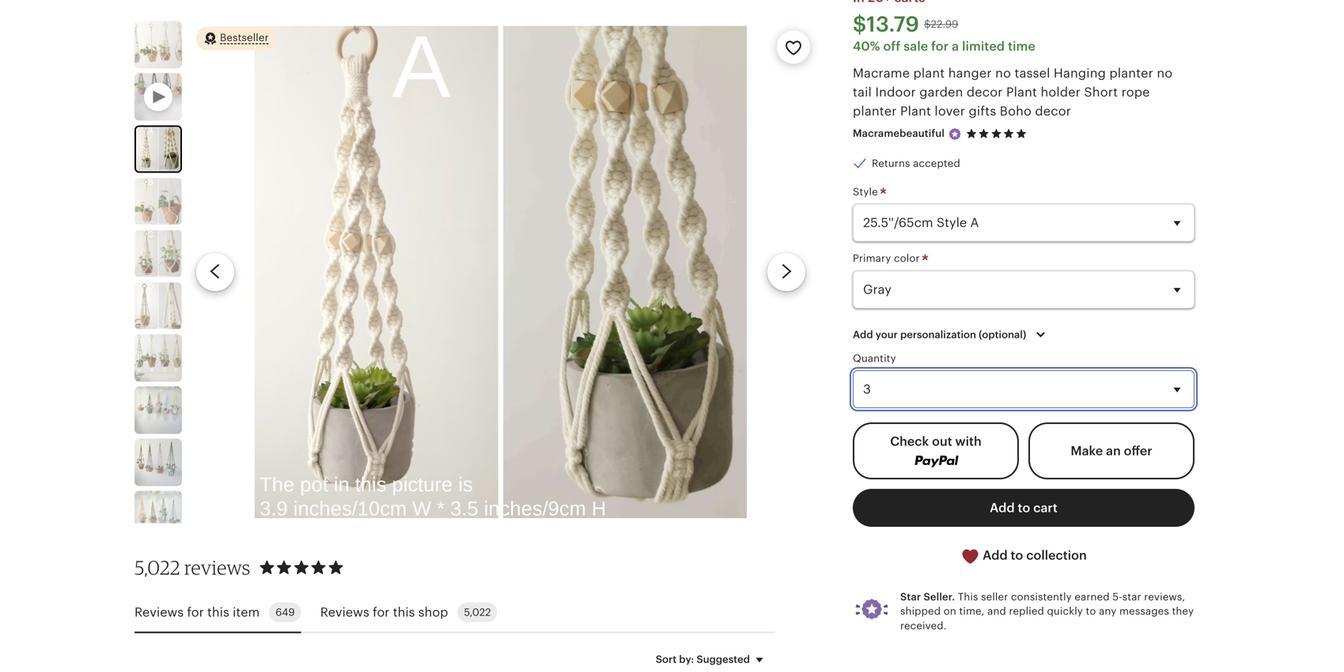 Task type: describe. For each thing, give the bounding box(es) containing it.
boho
[[1000, 104, 1032, 118]]

add to collection
[[980, 549, 1087, 563]]

add your personalization (optional)
[[853, 329, 1027, 341]]

star
[[1123, 591, 1142, 603]]

macrame plant hanger no tassel hanging planter no tail indoor image 1 image
[[135, 21, 182, 68]]

add for add to cart
[[990, 501, 1015, 515]]

star_seller image
[[948, 127, 962, 141]]

macramebeautiful link
[[853, 128, 945, 139]]

primary
[[853, 253, 891, 265]]

quickly
[[1047, 606, 1083, 617]]

holder
[[1041, 85, 1081, 99]]

$13.79
[[853, 12, 920, 37]]

returns accepted
[[872, 157, 961, 169]]

messages
[[1120, 606, 1170, 617]]

plant
[[914, 66, 945, 80]]

rope
[[1122, 85, 1150, 99]]

tassel
[[1015, 66, 1051, 80]]

reviews
[[184, 556, 250, 579]]

2 horizontal spatial for
[[932, 39, 949, 53]]

check
[[891, 435, 929, 449]]

they
[[1172, 606, 1194, 617]]

replied
[[1010, 606, 1045, 617]]

by:
[[679, 654, 694, 665]]

for for reviews for this shop
[[373, 605, 390, 620]]

sort by: suggested
[[656, 654, 750, 665]]

macrame plant hanger no tassel hanging planter no tail indoor garden decor plant holder short rope planter plant lover gifts boho decor
[[853, 66, 1173, 118]]

this for shop
[[393, 605, 415, 620]]

add your personalization (optional) button
[[841, 318, 1062, 351]]

out
[[932, 435, 953, 449]]

primary color
[[853, 253, 923, 265]]

received.
[[901, 620, 947, 632]]

time
[[1008, 39, 1036, 53]]

to for collection
[[1011, 549, 1024, 563]]

offer
[[1124, 444, 1153, 458]]

star
[[901, 591, 921, 603]]

reviews for this item
[[135, 605, 260, 620]]

reviews for reviews for this item
[[135, 605, 184, 620]]

1 no from the left
[[996, 66, 1012, 80]]

seller
[[981, 591, 1009, 603]]

bestseller button
[[196, 26, 275, 51]]

a
[[952, 39, 959, 53]]

sort
[[656, 654, 677, 665]]

make
[[1071, 444, 1103, 458]]

collection
[[1027, 549, 1087, 563]]

5-
[[1113, 591, 1123, 603]]

to inside 'this seller consistently earned 5-star reviews, shipped on time, and replied quickly to any messages they received.'
[[1086, 606, 1097, 617]]

bestseller
[[220, 31, 269, 43]]

sort by: suggested button
[[644, 643, 781, 670]]

sale
[[904, 39, 929, 53]]

for for reviews for this item
[[187, 605, 204, 620]]

limited
[[963, 39, 1005, 53]]

garden
[[920, 85, 964, 99]]

5,022 for 5,022
[[464, 607, 491, 618]]

star seller.
[[901, 591, 955, 603]]

consistently
[[1011, 591, 1072, 603]]

make an offer button
[[1029, 423, 1195, 480]]

reviews for this shop
[[320, 605, 448, 620]]

649
[[276, 607, 295, 618]]

this seller consistently earned 5-star reviews, shipped on time, and replied quickly to any messages they received.
[[901, 591, 1194, 632]]

shop
[[418, 605, 448, 620]]

40% off sale for a limited time
[[853, 39, 1036, 53]]

returns
[[872, 157, 911, 169]]

gifts
[[969, 104, 997, 118]]

macrame plant hanger no tassel hanging planter no tail indoor image 8 image
[[135, 439, 182, 486]]

style
[[853, 186, 881, 198]]

time,
[[960, 606, 985, 617]]

macrame plant hanger no tassel hanging planter no tail indoor image 5 image
[[135, 282, 182, 329]]

accepted
[[913, 157, 961, 169]]

indoor
[[876, 85, 916, 99]]



Task type: vqa. For each thing, say whether or not it's contained in the screenshot.
through
no



Task type: locate. For each thing, give the bounding box(es) containing it.
plant
[[1007, 85, 1038, 99], [901, 104, 932, 118]]

make an offer
[[1071, 444, 1153, 458]]

to left cart
[[1018, 501, 1031, 515]]

0 vertical spatial add
[[853, 329, 873, 341]]

1 vertical spatial add
[[990, 501, 1015, 515]]

reviews for reviews for this shop
[[320, 605, 370, 620]]

$22.99
[[924, 18, 959, 30]]

shipped
[[901, 606, 941, 617]]

2 vertical spatial add
[[983, 549, 1008, 563]]

add up seller at the bottom
[[983, 549, 1008, 563]]

add inside dropdown button
[[853, 329, 873, 341]]

for
[[932, 39, 949, 53], [187, 605, 204, 620], [373, 605, 390, 620]]

5,022 for 5,022 reviews
[[135, 556, 180, 579]]

plant up boho
[[1007, 85, 1038, 99]]

suggested
[[697, 654, 750, 665]]

off
[[884, 39, 901, 53]]

this left item
[[207, 605, 229, 620]]

check out with
[[891, 435, 982, 449]]

reviews right the 649
[[320, 605, 370, 620]]

this
[[958, 591, 979, 603]]

to for cart
[[1018, 501, 1031, 515]]

macrame plant hanger no tassel hanging planter no tail indoor image 9 image
[[135, 491, 182, 538]]

decor
[[967, 85, 1003, 99], [1036, 104, 1072, 118]]

1 vertical spatial to
[[1011, 549, 1024, 563]]

reviews down 5,022 reviews
[[135, 605, 184, 620]]

1 horizontal spatial decor
[[1036, 104, 1072, 118]]

macrame
[[853, 66, 910, 80]]

tab list
[[135, 593, 776, 634]]

0 horizontal spatial this
[[207, 605, 229, 620]]

add left your
[[853, 329, 873, 341]]

add left cart
[[990, 501, 1015, 515]]

add for add to collection
[[983, 549, 1008, 563]]

this left shop
[[393, 605, 415, 620]]

0 horizontal spatial decor
[[967, 85, 1003, 99]]

macrame plant hanger no tassel hanging planter no tail indoor image 7 image
[[135, 386, 182, 434]]

your
[[876, 329, 898, 341]]

hanging
[[1054, 66, 1106, 80]]

1 horizontal spatial planter
[[1110, 66, 1154, 80]]

tail
[[853, 85, 872, 99]]

personalization
[[901, 329, 977, 341]]

decor down the holder
[[1036, 104, 1072, 118]]

5,022 right shop
[[464, 607, 491, 618]]

2 reviews from the left
[[320, 605, 370, 620]]

1 horizontal spatial for
[[373, 605, 390, 620]]

on
[[944, 606, 957, 617]]

0 horizontal spatial no
[[996, 66, 1012, 80]]

reviews,
[[1145, 591, 1186, 603]]

quantity
[[853, 353, 896, 364]]

1 vertical spatial plant
[[901, 104, 932, 118]]

add
[[853, 329, 873, 341], [990, 501, 1015, 515], [983, 549, 1008, 563]]

to down earned
[[1086, 606, 1097, 617]]

2 no from the left
[[1157, 66, 1173, 80]]

short
[[1085, 85, 1118, 99]]

macrame plant hanger no tassel hanging planter no tail indoor image 2 image
[[250, 21, 752, 524], [136, 127, 180, 171]]

add inside button
[[990, 501, 1015, 515]]

1 horizontal spatial this
[[393, 605, 415, 620]]

1 horizontal spatial macrame plant hanger no tassel hanging planter no tail indoor image 2 image
[[250, 21, 752, 524]]

0 vertical spatial to
[[1018, 501, 1031, 515]]

1 vertical spatial planter
[[853, 104, 897, 118]]

planter
[[1110, 66, 1154, 80], [853, 104, 897, 118]]

hanger
[[949, 66, 992, 80]]

add to cart
[[990, 501, 1058, 515]]

planter up rope
[[1110, 66, 1154, 80]]

item
[[233, 605, 260, 620]]

to inside add to collection button
[[1011, 549, 1024, 563]]

to left 'collection'
[[1011, 549, 1024, 563]]

macramebeautiful
[[853, 128, 945, 139]]

earned
[[1075, 591, 1110, 603]]

for left a
[[932, 39, 949, 53]]

add to cart button
[[853, 489, 1195, 527]]

0 vertical spatial decor
[[967, 85, 1003, 99]]

macrame plant hanger no tassel hanging planter no tail indoor image 6 image
[[135, 334, 182, 382]]

for left shop
[[373, 605, 390, 620]]

5,022 down macrame plant hanger no tassel hanging planter no tail indoor image 9
[[135, 556, 180, 579]]

tab list containing reviews for this item
[[135, 593, 776, 634]]

cart
[[1034, 501, 1058, 515]]

1 vertical spatial decor
[[1036, 104, 1072, 118]]

0 horizontal spatial for
[[187, 605, 204, 620]]

0 horizontal spatial 5,022
[[135, 556, 180, 579]]

0 vertical spatial planter
[[1110, 66, 1154, 80]]

plant down "indoor"
[[901, 104, 932, 118]]

0 horizontal spatial macrame plant hanger no tassel hanging planter no tail indoor image 2 image
[[136, 127, 180, 171]]

5,022 reviews
[[135, 556, 250, 579]]

with
[[956, 435, 982, 449]]

to inside add to cart button
[[1018, 501, 1031, 515]]

to
[[1018, 501, 1031, 515], [1011, 549, 1024, 563], [1086, 606, 1097, 617]]

for down 5,022 reviews
[[187, 605, 204, 620]]

and
[[988, 606, 1007, 617]]

seller.
[[924, 591, 955, 603]]

this for item
[[207, 605, 229, 620]]

0 vertical spatial plant
[[1007, 85, 1038, 99]]

40%
[[853, 39, 881, 53]]

1 this from the left
[[207, 605, 229, 620]]

1 horizontal spatial reviews
[[320, 605, 370, 620]]

lover
[[935, 104, 966, 118]]

1 vertical spatial 5,022
[[464, 607, 491, 618]]

1 horizontal spatial 5,022
[[464, 607, 491, 618]]

an
[[1106, 444, 1121, 458]]

1 horizontal spatial plant
[[1007, 85, 1038, 99]]

0 horizontal spatial planter
[[853, 104, 897, 118]]

add inside button
[[983, 549, 1008, 563]]

decor up gifts
[[967, 85, 1003, 99]]

1 reviews from the left
[[135, 605, 184, 620]]

0 horizontal spatial reviews
[[135, 605, 184, 620]]

check out with button
[[853, 423, 1019, 480]]

2 this from the left
[[393, 605, 415, 620]]

0 vertical spatial 5,022
[[135, 556, 180, 579]]

$13.79 $22.99
[[853, 12, 959, 37]]

add for add your personalization (optional)
[[853, 329, 873, 341]]

color
[[894, 253, 920, 265]]

planter down tail
[[853, 104, 897, 118]]

macrame plant hanger no tassel hanging planter no tail indoor image 3 image
[[135, 178, 182, 225]]

2 vertical spatial to
[[1086, 606, 1097, 617]]

(optional)
[[979, 329, 1027, 341]]

0 horizontal spatial plant
[[901, 104, 932, 118]]

macrame plant hanger no tassel hanging planter no tail indoor image 4 image
[[135, 230, 182, 277]]

1 horizontal spatial no
[[1157, 66, 1173, 80]]

5,022
[[135, 556, 180, 579], [464, 607, 491, 618]]

this
[[207, 605, 229, 620], [393, 605, 415, 620]]

reviews
[[135, 605, 184, 620], [320, 605, 370, 620]]

add to collection button
[[853, 537, 1195, 576]]

any
[[1099, 606, 1117, 617]]

no
[[996, 66, 1012, 80], [1157, 66, 1173, 80]]



